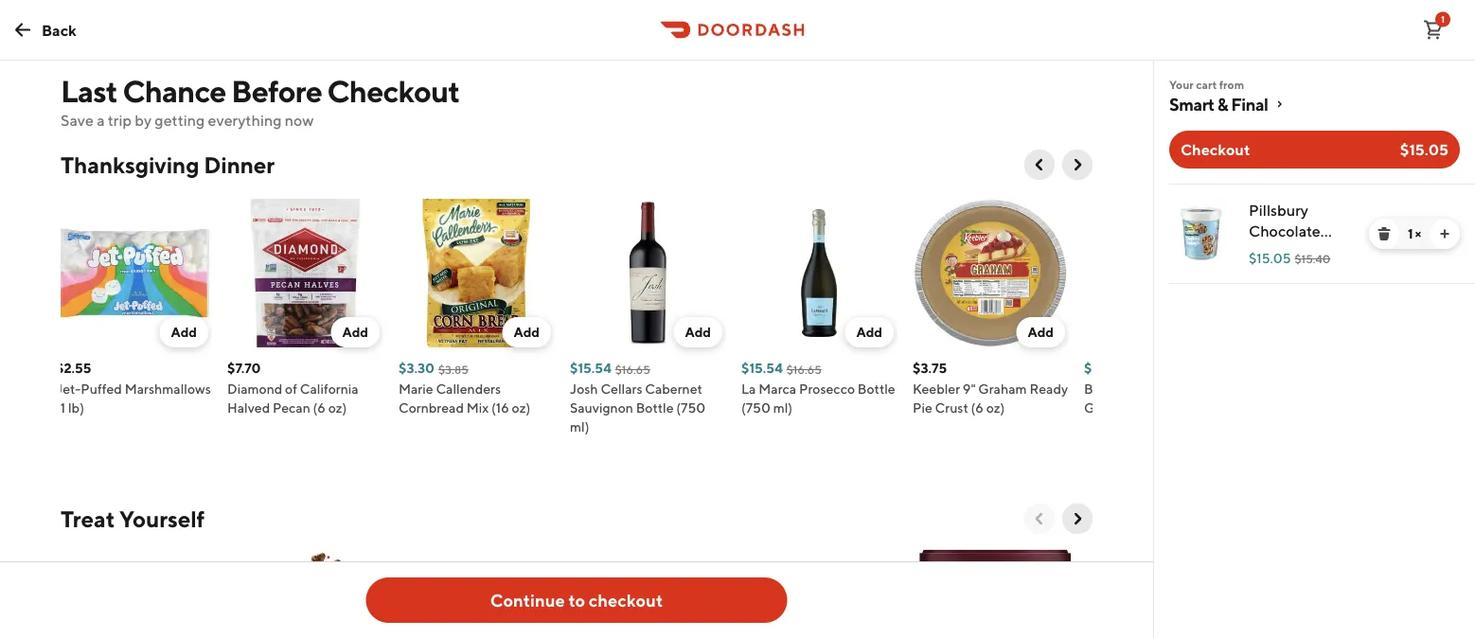 Task type: locate. For each thing, give the bounding box(es) containing it.
dinner
[[204, 151, 275, 178]]

2 $16.65 from the left
[[787, 363, 822, 376]]

0 horizontal spatial $15.54
[[570, 360, 611, 376]]

bottle left (1.5
[[1124, 400, 1162, 416]]

$3.30
[[399, 360, 435, 376]]

oz)
[[1324, 264, 1345, 282], [328, 400, 347, 416], [512, 400, 530, 416], [986, 400, 1005, 416]]

oz) down graham
[[986, 400, 1005, 416]]

add button
[[159, 317, 208, 348], [159, 317, 208, 348], [331, 317, 380, 348], [331, 317, 380, 348], [502, 317, 551, 348], [502, 317, 551, 348], [674, 317, 722, 348], [674, 317, 722, 348], [845, 317, 894, 348], [845, 317, 894, 348], [1016, 317, 1065, 348], [1016, 317, 1065, 348]]

0 horizontal spatial checkout
[[327, 73, 459, 108]]

cart
[[1196, 78, 1217, 91]]

checkout
[[327, 73, 459, 108], [1181, 141, 1250, 159]]

of
[[285, 381, 297, 397]]

$15.05 $15.40
[[1249, 250, 1331, 266]]

1 horizontal spatial $15.54
[[741, 360, 783, 376]]

1 vertical spatial checkout
[[1181, 141, 1250, 159]]

chocolate
[[1249, 222, 1321, 240]]

$15.54 up la
[[741, 360, 783, 376]]

cellars up (1.5
[[1140, 381, 1182, 397]]

first street chocolate pudding snack pie (4.5 oz) image
[[403, 549, 560, 638]]

bottle inside $15.54 $16.65 la marca prosecco bottle (750 ml)
[[858, 381, 895, 397]]

1 previous button of carousel image from the top
[[1030, 155, 1049, 174]]

1 vertical spatial 1
[[1408, 226, 1413, 241]]

1 next button of carousel image from the top
[[1068, 155, 1087, 174]]

pinot
[[1184, 381, 1217, 397]]

$3.30 $3.85 marie callenders cornbread mix (16 oz)
[[399, 360, 530, 416]]

1 horizontal spatial $16.65
[[787, 363, 822, 376]]

last
[[61, 73, 117, 108]]

bottle inside $11.10 barefoot cellars pinot grigio bottle (1.5 l)
[[1124, 400, 1162, 416]]

2 horizontal spatial bottle
[[1124, 400, 1162, 416]]

add one to cart image
[[1437, 226, 1453, 241]]

a
[[97, 111, 105, 129]]

halved
[[227, 400, 270, 416]]

1 vertical spatial $15.05
[[1249, 250, 1291, 266]]

add for $3.75 keebler 9" graham ready pie crust (6 oz)
[[1028, 324, 1054, 340]]

jet-
[[56, 381, 81, 397]]

bottle
[[858, 381, 895, 397], [636, 400, 674, 416], [1124, 400, 1162, 416]]

your
[[1169, 78, 1194, 91]]

$11.10 barefoot cellars pinot grigio bottle (1.5 l)
[[1084, 360, 1217, 416]]

california
[[300, 381, 359, 397]]

grigio
[[1084, 400, 1122, 416]]

add
[[171, 324, 197, 340], [342, 324, 368, 340], [514, 324, 540, 340], [685, 324, 711, 340], [856, 324, 883, 340], [1028, 324, 1054, 340]]

1 $15.54 from the left
[[570, 360, 611, 376]]

1 vertical spatial next button of carousel image
[[1068, 509, 1087, 528]]

(6 inside $7.70 diamond of california halved pecan (6 oz)
[[313, 400, 326, 416]]

back button
[[0, 11, 88, 49]]

your cart from
[[1169, 78, 1244, 91]]

oz) down california
[[328, 400, 347, 416]]

puffed
[[81, 381, 122, 397]]

ml)
[[773, 400, 793, 416], [570, 419, 589, 435]]

2 next button of carousel image from the top
[[1068, 509, 1087, 528]]

haagen-dazs vanilla milk chocolate almond ice cream bars (3 ct) image
[[232, 549, 388, 638]]

$16.65 up prosecco
[[787, 363, 822, 376]]

1 cellars from the left
[[601, 381, 642, 397]]

(6 down california
[[313, 400, 326, 416]]

1
[[1441, 14, 1445, 25], [1408, 226, 1413, 241]]

continue to checkout
[[490, 590, 663, 610]]

0 horizontal spatial bottle
[[636, 400, 674, 416]]

1 button
[[1415, 11, 1453, 49]]

1 (750 from the left
[[676, 400, 706, 416]]

cellars
[[601, 381, 642, 397], [1140, 381, 1182, 397]]

dough
[[1249, 264, 1296, 282]]

6 add from the left
[[1028, 324, 1054, 340]]

thanksgiving
[[61, 151, 199, 178]]

checkout
[[589, 590, 663, 610]]

marshmallows
[[125, 381, 211, 397]]

$15.05
[[1400, 141, 1449, 159], [1249, 250, 1291, 266]]

0 vertical spatial previous button of carousel image
[[1030, 155, 1049, 174]]

$11.10
[[1084, 360, 1121, 376]]

next button of carousel image
[[1068, 155, 1087, 174], [1068, 509, 1087, 528]]

$16.65
[[615, 363, 650, 376], [787, 363, 822, 376]]

$16.65 for marca
[[787, 363, 822, 376]]

0 vertical spatial 1
[[1441, 14, 1445, 25]]

cellars up "sauvignon"
[[601, 381, 642, 397]]

(750 down cabernet
[[676, 400, 706, 416]]

remove item from cart image
[[1377, 226, 1392, 241]]

sauvignon
[[570, 400, 633, 416]]

oz) right (76 at top right
[[1324, 264, 1345, 282]]

1 horizontal spatial ml)
[[773, 400, 793, 416]]

2 previous button of carousel image from the top
[[1030, 509, 1049, 528]]

now
[[285, 111, 314, 129]]

2 (750 from the left
[[741, 400, 771, 416]]

back
[[42, 21, 77, 39]]

before
[[231, 73, 322, 108]]

cellars inside $11.10 barefoot cellars pinot grigio bottle (1.5 l)
[[1140, 381, 1182, 397]]

last chance before checkout save a trip by getting everything now
[[61, 73, 459, 129]]

(1
[[56, 400, 65, 416]]

0 vertical spatial checkout
[[327, 73, 459, 108]]

josh
[[570, 381, 598, 397]]

0 vertical spatial ml)
[[773, 400, 793, 416]]

$3.75
[[913, 360, 947, 376]]

cornbread
[[399, 400, 464, 416]]

0 vertical spatial next button of carousel image
[[1068, 155, 1087, 174]]

3 add from the left
[[514, 324, 540, 340]]

by
[[135, 111, 152, 129]]

pecan
[[273, 400, 310, 416]]

ml) down the marca
[[773, 400, 793, 416]]

0 vertical spatial $15.05
[[1400, 141, 1449, 159]]

(6
[[313, 400, 326, 416], [971, 400, 984, 416]]

$15.54 for la
[[741, 360, 783, 376]]

final
[[1231, 94, 1268, 114]]

ml) down "sauvignon"
[[570, 419, 589, 435]]

1 horizontal spatial (6
[[971, 400, 984, 416]]

$15.54 for josh
[[570, 360, 611, 376]]

(750 down la
[[741, 400, 771, 416]]

0 horizontal spatial $16.65
[[615, 363, 650, 376]]

barefoot
[[1084, 381, 1137, 397]]

$15.05 down the chocolate
[[1249, 250, 1291, 266]]

add for $7.70 diamond of california halved pecan (6 oz)
[[342, 324, 368, 340]]

bottle for barefoot cellars pinot grigio bottle (1.5 l)
[[1124, 400, 1162, 416]]

$15.05 for $15.05
[[1400, 141, 1449, 159]]

everything
[[208, 111, 282, 129]]

1 horizontal spatial bottle
[[858, 381, 895, 397]]

0 horizontal spatial 1
[[1408, 226, 1413, 241]]

previous button of carousel image
[[1030, 155, 1049, 174], [1030, 509, 1049, 528]]

chance
[[123, 73, 226, 108]]

(750
[[676, 400, 706, 416], [741, 400, 771, 416]]

1 $16.65 from the left
[[615, 363, 650, 376]]

$2.55 jet-puffed marshmallows (1 lb)
[[56, 360, 211, 416]]

oz) right the (16
[[512, 400, 530, 416]]

jet-puffed marshmallows (1 lb) image
[[56, 195, 212, 351]]

bottle right prosecco
[[858, 381, 895, 397]]

4 add from the left
[[685, 324, 711, 340]]

5 add from the left
[[856, 324, 883, 340]]

cabernet
[[645, 381, 702, 397]]

1 inside button
[[1441, 14, 1445, 25]]

1 vertical spatial ml)
[[570, 419, 589, 435]]

previous button of carousel image for yourself
[[1030, 509, 1049, 528]]

treat
[[61, 505, 115, 532]]

1 horizontal spatial 1
[[1441, 14, 1445, 25]]

marie callenders cornbread mix (16 oz) image
[[399, 195, 555, 351]]

(6 down the 9"
[[971, 400, 984, 416]]

0 horizontal spatial $15.05
[[1249, 250, 1291, 266]]

$15.54
[[570, 360, 611, 376], [741, 360, 783, 376]]

$16.65 inside $15.54 $16.65 josh cellars cabernet sauvignon bottle (750 ml)
[[615, 363, 650, 376]]

1 vertical spatial previous button of carousel image
[[1030, 509, 1049, 528]]

$16.65 up cabernet
[[615, 363, 650, 376]]

2 $15.54 from the left
[[741, 360, 783, 376]]

1 horizontal spatial (750
[[741, 400, 771, 416]]

2 add from the left
[[342, 324, 368, 340]]

$15.54 up josh
[[570, 360, 611, 376]]

0 horizontal spatial cellars
[[601, 381, 642, 397]]

$7.70
[[227, 360, 261, 376]]

$16.65 inside $15.54 $16.65 la marca prosecco bottle (750 ml)
[[787, 363, 822, 376]]

$15.54 inside $15.54 $16.65 la marca prosecco bottle (750 ml)
[[741, 360, 783, 376]]

prosecco
[[799, 381, 855, 397]]

mike & ike chewy candies assorted fruit original (5 oz) image
[[575, 549, 731, 638]]

bottle down cabernet
[[636, 400, 674, 416]]

$15.05 up ×
[[1400, 141, 1449, 159]]

0 horizontal spatial ml)
[[570, 419, 589, 435]]

smart & final
[[1169, 94, 1268, 114]]

add for $3.30 $3.85 marie callenders cornbread mix (16 oz)
[[514, 324, 540, 340]]

$15.54 $16.65 la marca prosecco bottle (750 ml)
[[741, 360, 895, 416]]

2 (6 from the left
[[971, 400, 984, 416]]

1 horizontal spatial cellars
[[1140, 381, 1182, 397]]

1 add from the left
[[171, 324, 197, 340]]

0 horizontal spatial (750
[[676, 400, 706, 416]]

previous button of carousel image for dinner
[[1030, 155, 1049, 174]]

pillsbury chocolate chip cookie dough (76 oz)
[[1249, 201, 1345, 282]]

1 (6 from the left
[[313, 400, 326, 416]]

smart
[[1169, 94, 1214, 114]]

1 horizontal spatial $15.05
[[1400, 141, 1449, 159]]

oz) inside $3.75 keebler 9" graham ready pie crust (6 oz)
[[986, 400, 1005, 416]]

2 cellars from the left
[[1140, 381, 1182, 397]]

graham
[[978, 381, 1027, 397]]

$15.54 inside $15.54 $16.65 josh cellars cabernet sauvignon bottle (750 ml)
[[570, 360, 611, 376]]

0 horizontal spatial (6
[[313, 400, 326, 416]]

diamond
[[227, 381, 282, 397]]



Task type: describe. For each thing, give the bounding box(es) containing it.
diamond of california halved pecan (6 oz) image
[[227, 195, 383, 351]]

1 horizontal spatial checkout
[[1181, 141, 1250, 159]]

cellars inside $15.54 $16.65 josh cellars cabernet sauvignon bottle (750 ml)
[[601, 381, 642, 397]]

(1.5
[[1165, 400, 1186, 416]]

thanksgiving dinner
[[61, 151, 275, 178]]

bottle inside $15.54 $16.65 josh cellars cabernet sauvignon bottle (750 ml)
[[636, 400, 674, 416]]

&
[[1217, 94, 1228, 114]]

chip
[[1249, 243, 1282, 261]]

1 ×
[[1408, 226, 1421, 241]]

mix
[[467, 400, 489, 416]]

del monte no sugar added family pack fruit cups (12 ct) image
[[746, 549, 902, 638]]

marca
[[759, 381, 796, 397]]

$15.05 for $15.05 $15.40
[[1249, 250, 1291, 266]]

1 for 1
[[1441, 14, 1445, 25]]

haagen-dazs butter pecan ice cream (14 oz) image
[[918, 549, 1074, 638]]

la marca prosecco bottle (750 ml) image
[[741, 195, 898, 351]]

oz) inside "pillsbury chocolate chip cookie dough (76 oz)"
[[1324, 264, 1345, 282]]

(76
[[1299, 264, 1321, 282]]

oz) inside $7.70 diamond of california halved pecan (6 oz)
[[328, 400, 347, 416]]

pillsbury chocolate chip cookie dough (76 oz) image
[[1173, 205, 1230, 262]]

next button of carousel image for treat yourself
[[1068, 509, 1087, 528]]

(750 inside $15.54 $16.65 josh cellars cabernet sauvignon bottle (750 ml)
[[676, 400, 706, 416]]

bottle for la marca prosecco bottle (750 ml)
[[858, 381, 895, 397]]

pie
[[913, 400, 932, 416]]

getting
[[155, 111, 205, 129]]

$3.85
[[438, 363, 469, 376]]

$15.40
[[1295, 252, 1331, 265]]

keebler 9" graham ready pie crust (6 oz) image
[[913, 195, 1069, 351]]

$2.55
[[56, 360, 91, 376]]

9"
[[963, 381, 976, 397]]

cookie
[[1285, 243, 1335, 261]]

(750 inside $15.54 $16.65 la marca prosecco bottle (750 ml)
[[741, 400, 771, 416]]

$3.75 keebler 9" graham ready pie crust (6 oz)
[[913, 360, 1068, 416]]

add for $15.54 $16.65 la marca prosecco bottle (750 ml)
[[856, 324, 883, 340]]

keebler
[[913, 381, 960, 397]]

$16.65 for cellars
[[615, 363, 650, 376]]

next button of carousel image for thanksgiving dinner
[[1068, 155, 1087, 174]]

callenders
[[436, 381, 501, 397]]

$15.54 $16.65 josh cellars cabernet sauvignon bottle (750 ml)
[[570, 360, 706, 435]]

save
[[61, 111, 94, 129]]

pillsbury
[[1249, 201, 1309, 219]]

(16
[[491, 400, 509, 416]]

ready
[[1030, 381, 1068, 397]]

josh cellars cabernet sauvignon bottle (750 ml) image
[[570, 195, 726, 351]]

ml) inside $15.54 $16.65 la marca prosecco bottle (750 ml)
[[773, 400, 793, 416]]

oz) inside $3.30 $3.85 marie callenders cornbread mix (16 oz)
[[512, 400, 530, 416]]

la
[[741, 381, 756, 397]]

1 for 1 ×
[[1408, 226, 1413, 241]]

marinela barritas strawberry filled cookies packs (2.36 oz x 8 ct) image
[[61, 549, 217, 638]]

1 items, open order cart image
[[1422, 18, 1445, 41]]

checkout inside last chance before checkout save a trip by getting everything now
[[327, 73, 459, 108]]

add for $2.55 jet-puffed marshmallows (1 lb)
[[171, 324, 197, 340]]

continue
[[490, 590, 565, 610]]

(6 inside $3.75 keebler 9" graham ready pie crust (6 oz)
[[971, 400, 984, 416]]

to
[[569, 590, 585, 610]]

×
[[1415, 226, 1421, 241]]

smart & final link
[[1169, 93, 1460, 116]]

marie
[[399, 381, 433, 397]]

trip
[[108, 111, 132, 129]]

crust
[[935, 400, 968, 416]]

$7.70 diamond of california halved pecan (6 oz)
[[227, 360, 359, 416]]

continue to checkout button
[[366, 578, 787, 623]]

yourself
[[119, 505, 205, 532]]

l)
[[1188, 400, 1200, 416]]

lb)
[[68, 400, 84, 416]]

add for $15.54 $16.65 josh cellars cabernet sauvignon bottle (750 ml)
[[685, 324, 711, 340]]

from
[[1219, 78, 1244, 91]]

treat yourself
[[61, 505, 205, 532]]

ml) inside $15.54 $16.65 josh cellars cabernet sauvignon bottle (750 ml)
[[570, 419, 589, 435]]



Task type: vqa. For each thing, say whether or not it's contained in the screenshot.
$0
no



